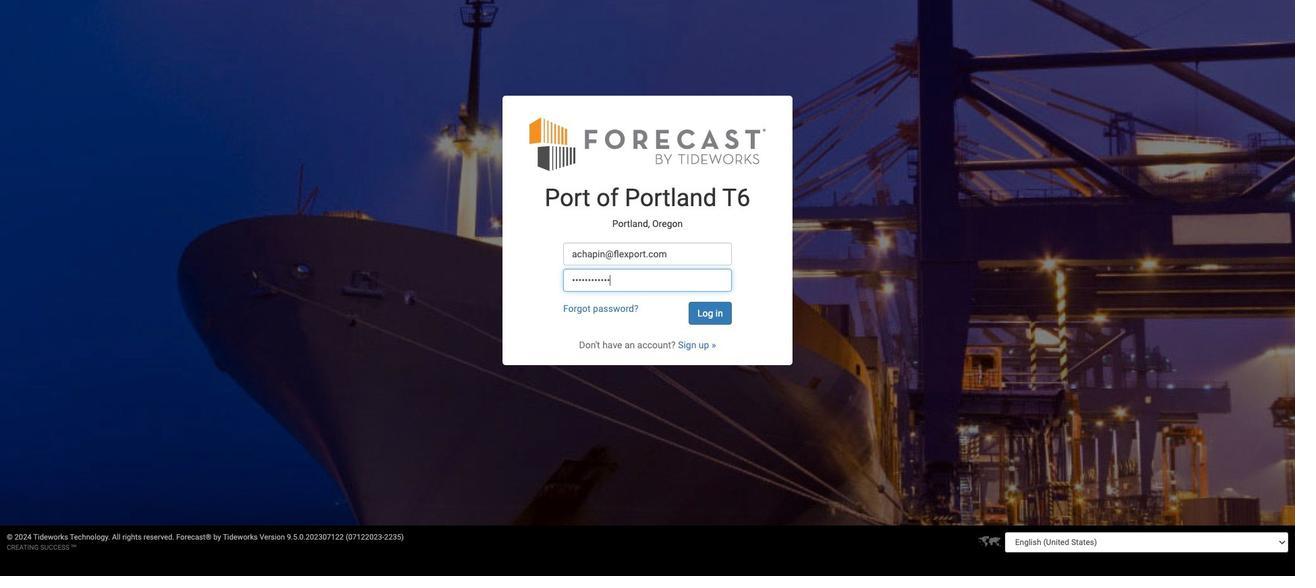 Task type: locate. For each thing, give the bounding box(es) containing it.
Password password field
[[563, 269, 732, 292]]

forecast® by tideworks image
[[529, 116, 766, 172]]



Task type: vqa. For each thing, say whether or not it's contained in the screenshot.
Forecast® by Tideworks image
yes



Task type: describe. For each thing, give the bounding box(es) containing it.
Email or username text field
[[563, 243, 732, 266]]



